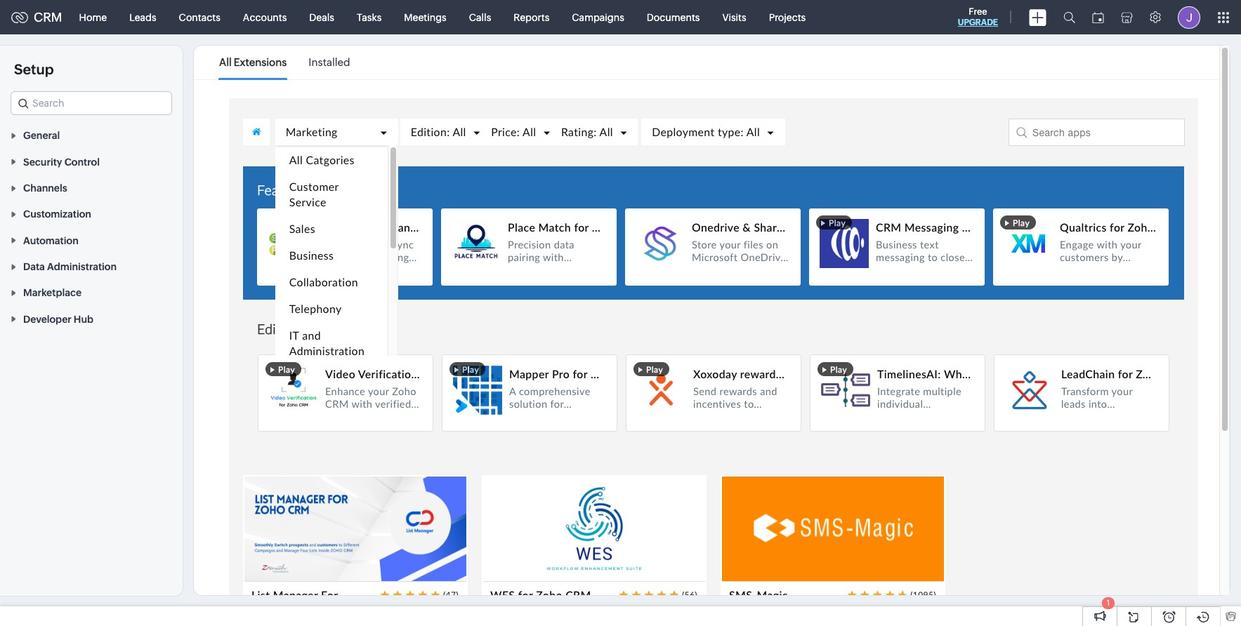 Task type: describe. For each thing, give the bounding box(es) containing it.
deals link
[[298, 0, 346, 34]]

logo image
[[11, 12, 28, 23]]

documents link
[[636, 0, 711, 34]]

accounts
[[243, 12, 287, 23]]

all
[[219, 56, 232, 68]]

calendar image
[[1092, 12, 1104, 23]]

free
[[969, 6, 987, 17]]

visits link
[[711, 0, 758, 34]]

installed
[[309, 56, 350, 68]]

create menu element
[[1021, 0, 1055, 34]]

all extensions link
[[219, 46, 287, 79]]

calls
[[469, 12, 491, 23]]

customization
[[23, 209, 91, 220]]

developer hub
[[23, 314, 93, 325]]

installed link
[[309, 46, 350, 79]]

reports link
[[503, 0, 561, 34]]

data administration button
[[0, 253, 183, 280]]

profile image
[[1178, 6, 1201, 28]]

developer hub button
[[0, 306, 183, 332]]

automation
[[23, 235, 79, 246]]

channels
[[23, 183, 67, 194]]

crm
[[34, 10, 62, 25]]

developer
[[23, 314, 72, 325]]

create menu image
[[1029, 9, 1047, 26]]

general
[[23, 130, 60, 141]]

calls link
[[458, 0, 503, 34]]

security
[[23, 156, 62, 168]]

1
[[1107, 599, 1110, 608]]

crm link
[[11, 10, 62, 25]]

extensions
[[234, 56, 287, 68]]

projects
[[769, 12, 806, 23]]

free upgrade
[[958, 6, 998, 27]]

security control button
[[0, 148, 183, 175]]

security control
[[23, 156, 100, 168]]



Task type: vqa. For each thing, say whether or not it's contained in the screenshot.
top region
no



Task type: locate. For each thing, give the bounding box(es) containing it.
leads link
[[118, 0, 168, 34]]

all extensions
[[219, 56, 287, 68]]

campaigns link
[[561, 0, 636, 34]]

meetings link
[[393, 0, 458, 34]]

search image
[[1064, 11, 1076, 23]]

visits
[[723, 12, 747, 23]]

contacts link
[[168, 0, 232, 34]]

tasks
[[357, 12, 382, 23]]

home link
[[68, 0, 118, 34]]

control
[[64, 156, 100, 168]]

reports
[[514, 12, 550, 23]]

marketplace
[[23, 288, 82, 299]]

automation button
[[0, 227, 183, 253]]

data administration
[[23, 261, 117, 273]]

home
[[79, 12, 107, 23]]

contacts
[[179, 12, 220, 23]]

meetings
[[404, 12, 447, 23]]

search element
[[1055, 0, 1084, 34]]

documents
[[647, 12, 700, 23]]

upgrade
[[958, 18, 998, 27]]

projects link
[[758, 0, 817, 34]]

tasks link
[[346, 0, 393, 34]]

customization button
[[0, 201, 183, 227]]

hub
[[74, 314, 93, 325]]

Search text field
[[11, 92, 171, 115]]

channels button
[[0, 175, 183, 201]]

campaigns
[[572, 12, 624, 23]]

general button
[[0, 122, 183, 148]]

marketplace button
[[0, 280, 183, 306]]

profile element
[[1170, 0, 1209, 34]]

administration
[[47, 261, 117, 273]]

leads
[[129, 12, 156, 23]]

accounts link
[[232, 0, 298, 34]]

None field
[[11, 91, 172, 115]]

data
[[23, 261, 45, 273]]

setup
[[14, 61, 54, 77]]

deals
[[309, 12, 334, 23]]



